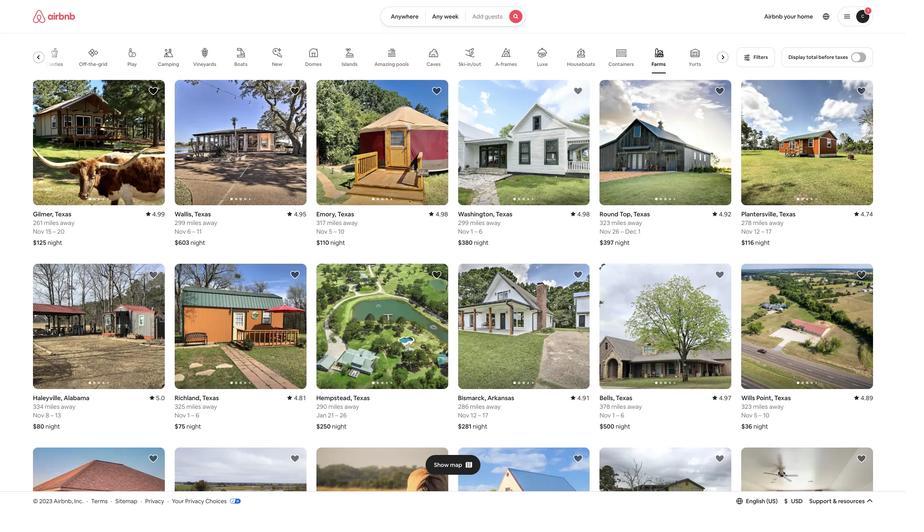 Task type: describe. For each thing, give the bounding box(es) containing it.
ski-in/out
[[459, 61, 482, 68]]

away inside wills point, texas 323 miles away nov 5 – 10 $36 night
[[770, 403, 784, 411]]

frames
[[501, 61, 517, 68]]

– for emory, texas
[[334, 228, 337, 235]]

(us)
[[767, 498, 778, 505]]

a-
[[496, 61, 501, 68]]

night inside wills point, texas 323 miles away nov 5 – 10 $36 night
[[754, 423, 769, 430]]

miles for emory, texas
[[327, 219, 342, 227]]

texas inside hempstead, texas 290 miles away jan 21 – 26 $250 night
[[354, 394, 370, 402]]

miles inside round top, texas 323 miles away nov 26 – dec 1 $397 night
[[612, 219, 627, 227]]

$36
[[742, 423, 753, 430]]

17 for plantersville,
[[766, 228, 772, 235]]

2 privacy from the left
[[185, 498, 204, 505]]

bells,
[[600, 394, 615, 402]]

filters button
[[737, 47, 775, 67]]

away for bismarck, arkansas
[[486, 403, 501, 411]]

12 for 278
[[754, 228, 761, 235]]

4.98 out of 5 average rating image
[[429, 210, 448, 218]]

domes
[[305, 61, 322, 68]]

hempstead,
[[317, 394, 352, 402]]

jan
[[317, 411, 327, 419]]

299 for washington, texas
[[458, 219, 469, 227]]

© 2023 airbnb, inc. ·
[[33, 498, 88, 505]]

total
[[807, 54, 818, 61]]

4.89
[[861, 394, 874, 402]]

4.99
[[152, 210, 165, 218]]

– inside hempstead, texas 290 miles away jan 21 – 26 $250 night
[[335, 411, 339, 419]]

your
[[172, 498, 184, 505]]

richland, texas 325 miles away nov 1 – 6 $75 night
[[175, 394, 219, 430]]

miles for wallis, texas
[[187, 219, 202, 227]]

261
[[33, 219, 43, 227]]

resources
[[839, 498, 865, 505]]

&
[[834, 498, 838, 505]]

4.99 out of 5 average rating image
[[146, 210, 165, 218]]

1 for 4.81
[[187, 411, 190, 419]]

15
[[46, 228, 52, 235]]

add to wishlist: round top, texas image
[[715, 86, 725, 96]]

away for emory, texas
[[343, 219, 358, 227]]

anywhere
[[391, 13, 419, 20]]

caves
[[427, 61, 441, 68]]

wills
[[742, 394, 756, 402]]

vineyards
[[193, 61, 216, 68]]

round
[[600, 210, 619, 218]]

night for bells, texas
[[616, 423, 631, 430]]

plantersville,
[[742, 210, 778, 218]]

support & resources button
[[810, 498, 874, 505]]

washington,
[[458, 210, 495, 218]]

filters
[[754, 54, 768, 61]]

anywhere button
[[381, 7, 426, 26]]

texas for washington, texas
[[496, 210, 513, 218]]

miles for haleyville, alabama
[[45, 403, 60, 411]]

– inside wills point, texas 323 miles away nov 5 – 10 $36 night
[[759, 411, 762, 419]]

2 · from the left
[[111, 498, 112, 505]]

nov for bismarck, arkansas 286 miles away nov 12 – 17 $281 night
[[458, 411, 470, 419]]

nov for washington, texas 299 miles away nov 1 – 6 $380 night
[[458, 228, 470, 235]]

airbnb,
[[54, 498, 73, 505]]

1 for 4.98
[[471, 228, 473, 235]]

terms
[[91, 498, 108, 505]]

1 for 4.97
[[613, 411, 615, 419]]

point,
[[757, 394, 774, 402]]

323 for wills
[[742, 403, 752, 411]]

farms
[[652, 61, 666, 68]]

away for washington, texas
[[486, 219, 501, 227]]

4.92 out of 5 average rating image
[[713, 210, 732, 218]]

add to wishlist: midfield, texas image
[[290, 454, 300, 464]]

night for wallis, texas
[[191, 239, 205, 247]]

add to wishlist: emory, texas image
[[432, 86, 442, 96]]

any week button
[[425, 7, 466, 26]]

amazing
[[375, 61, 395, 68]]

4.98 for washington, texas 299 miles away nov 1 – 6 $380 night
[[578, 210, 590, 218]]

arkansas
[[488, 394, 515, 402]]

a-frames
[[496, 61, 517, 68]]

add to wishlist: bells, texas image
[[715, 270, 725, 280]]

gilmer,
[[33, 210, 54, 218]]

wallis, texas 299 miles away nov 6 – 11 $603 night
[[175, 210, 217, 247]]

night for haleyville, alabama
[[45, 423, 60, 430]]

11
[[197, 228, 202, 235]]

amazing pools
[[375, 61, 409, 68]]

miles for plantersville, texas
[[754, 219, 768, 227]]

4.89 out of 5 average rating image
[[855, 394, 874, 402]]

away for haleyville, alabama
[[61, 403, 76, 411]]

$75
[[175, 423, 185, 430]]

before
[[819, 54, 835, 61]]

5 inside wills point, texas 323 miles away nov 5 – 10 $36 night
[[754, 411, 758, 419]]

night for emory, texas
[[331, 239, 345, 247]]

323 for round
[[600, 219, 611, 227]]

off-
[[79, 61, 88, 68]]

off-the-grid
[[79, 61, 107, 68]]

richland,
[[175, 394, 201, 402]]

nov for gilmer, texas 261 miles away nov 15 – 20 $125 night
[[33, 228, 44, 235]]

– for plantersville, texas
[[762, 228, 765, 235]]

add to wishlist: tuscaloosa, alabama image
[[857, 454, 867, 464]]

night for gilmer, texas
[[48, 239, 62, 247]]

add guests
[[473, 13, 503, 20]]

emory, texas 317 miles away nov 5 – 10 $110 night
[[317, 210, 358, 247]]

nov for richland, texas 325 miles away nov 1 – 6 $75 night
[[175, 411, 186, 419]]

miles for gilmer, texas
[[44, 219, 59, 227]]

guests
[[485, 13, 503, 20]]

1 inside round top, texas 323 miles away nov 26 – dec 1 $397 night
[[638, 228, 641, 235]]

display
[[789, 54, 806, 61]]

bismarck,
[[458, 394, 486, 402]]

1 button
[[838, 7, 874, 26]]

show map button
[[426, 455, 481, 475]]

display total before taxes button
[[782, 47, 874, 67]]

texas inside wills point, texas 323 miles away nov 5 – 10 $36 night
[[775, 394, 791, 402]]

any week
[[432, 13, 459, 20]]

your privacy choices
[[172, 498, 227, 505]]

usd
[[792, 498, 803, 505]]

add to wishlist: anahuac, texas image
[[715, 454, 725, 464]]

299 for wallis, texas
[[175, 219, 185, 227]]

play
[[128, 61, 137, 68]]

5.0 out of 5 average rating image
[[149, 394, 165, 402]]

$250
[[317, 423, 331, 430]]

add to wishlist: brenham, texas image
[[148, 454, 158, 464]]

texas for emory, texas
[[338, 210, 354, 218]]

round top, texas 323 miles away nov 26 – dec 1 $397 night
[[600, 210, 650, 247]]

night for washington, texas
[[474, 239, 489, 247]]

containers
[[609, 61, 634, 68]]

$397
[[600, 239, 614, 247]]

night for plantersville, texas
[[756, 239, 771, 247]]

dec
[[626, 228, 637, 235]]

away for gilmer, texas
[[60, 219, 75, 227]]

away inside round top, texas 323 miles away nov 26 – dec 1 $397 night
[[628, 219, 643, 227]]

haleyville, alabama 334 miles away nov 8 – 13 $80 night
[[33, 394, 90, 430]]

sitemap link
[[116, 498, 137, 505]]

– for richland, texas
[[191, 411, 194, 419]]

english (us)
[[747, 498, 778, 505]]

terms · sitemap · privacy ·
[[91, 498, 169, 505]]



Task type: locate. For each thing, give the bounding box(es) containing it.
texas inside bells, texas 378 miles away nov 1 – 6 $500 night
[[616, 394, 633, 402]]

texas right plantersville,
[[780, 210, 796, 218]]

castles
[[46, 61, 63, 68]]

$110
[[317, 239, 329, 247]]

1 inside bells, texas 378 miles away nov 1 – 6 $500 night
[[613, 411, 615, 419]]

away for plantersville, texas
[[770, 219, 784, 227]]

– inside the washington, texas 299 miles away nov 1 – 6 $380 night
[[475, 228, 478, 235]]

17 down plantersville,
[[766, 228, 772, 235]]

night inside the washington, texas 299 miles away nov 1 – 6 $380 night
[[474, 239, 489, 247]]

nov inside "wallis, texas 299 miles away nov 6 – 11 $603 night"
[[175, 228, 186, 235]]

12 inside plantersville, texas 278 miles away nov 12 – 17 $116 night
[[754, 228, 761, 235]]

26 right '21'
[[340, 411, 347, 419]]

night down '11' at the top of the page
[[191, 239, 205, 247]]

away for wallis, texas
[[203, 219, 217, 227]]

nov inside bismarck, arkansas 286 miles away nov 12 – 17 $281 night
[[458, 411, 470, 419]]

texas inside richland, texas 325 miles away nov 1 – 6 $75 night
[[202, 394, 219, 402]]

inc.
[[74, 498, 83, 505]]

– inside "wallis, texas 299 miles away nov 6 – 11 $603 night"
[[192, 228, 195, 235]]

away inside emory, texas 317 miles away nov 5 – 10 $110 night
[[343, 219, 358, 227]]

grid
[[98, 61, 107, 68]]

0 vertical spatial 12
[[754, 228, 761, 235]]

2 4.98 from the left
[[436, 210, 448, 218]]

· left your
[[167, 498, 169, 505]]

texas up '11' at the top of the page
[[195, 210, 211, 218]]

miles down washington,
[[470, 219, 485, 227]]

2 299 from the left
[[458, 219, 469, 227]]

map
[[450, 461, 463, 469]]

texas for wallis, texas
[[195, 210, 211, 218]]

miles inside plantersville, texas 278 miles away nov 12 – 17 $116 night
[[754, 219, 768, 227]]

nov inside richland, texas 325 miles away nov 1 – 6 $75 night
[[175, 411, 186, 419]]

miles for bells, texas
[[612, 403, 627, 411]]

night right '$281'
[[473, 423, 488, 430]]

0 horizontal spatial 10
[[338, 228, 345, 235]]

299
[[175, 219, 185, 227], [458, 219, 469, 227]]

nov down 378
[[600, 411, 611, 419]]

– for haleyville, alabama
[[51, 411, 54, 419]]

12
[[754, 228, 761, 235], [471, 411, 477, 419]]

6 for richland, texas
[[196, 411, 199, 419]]

add to wishlist: new ulm, texas image
[[432, 454, 442, 464]]

1 privacy from the left
[[145, 498, 164, 505]]

0 horizontal spatial 12
[[471, 411, 477, 419]]

away inside richland, texas 325 miles away nov 1 – 6 $75 night
[[203, 403, 217, 411]]

6 for bells, texas
[[621, 411, 625, 419]]

1
[[868, 8, 870, 13], [471, 228, 473, 235], [638, 228, 641, 235], [187, 411, 190, 419], [613, 411, 615, 419]]

1 horizontal spatial 5
[[754, 411, 758, 419]]

away inside "wallis, texas 299 miles away nov 6 – 11 $603 night"
[[203, 219, 217, 227]]

4.74
[[861, 210, 874, 218]]

night right "$500"
[[616, 423, 631, 430]]

4.98 left washington,
[[436, 210, 448, 218]]

6 inside richland, texas 325 miles away nov 1 – 6 $75 night
[[196, 411, 199, 419]]

nov for bells, texas 378 miles away nov 1 – 6 $500 night
[[600, 411, 611, 419]]

1 4.98 from the left
[[578, 210, 590, 218]]

323 down round
[[600, 219, 611, 227]]

add to wishlist: farmersville, texas image
[[574, 454, 584, 464]]

0 horizontal spatial 5
[[329, 228, 333, 235]]

– inside haleyville, alabama 334 miles away nov 8 – 13 $80 night
[[51, 411, 54, 419]]

away for bells, texas
[[628, 403, 642, 411]]

– for gilmer, texas
[[53, 228, 56, 235]]

texas inside plantersville, texas 278 miles away nov 12 – 17 $116 night
[[780, 210, 796, 218]]

1 horizontal spatial 12
[[754, 228, 761, 235]]

night right the $380
[[474, 239, 489, 247]]

323 inside wills point, texas 323 miles away nov 5 – 10 $36 night
[[742, 403, 752, 411]]

5 up $110
[[329, 228, 333, 235]]

4.81
[[294, 394, 307, 402]]

nov inside emory, texas 317 miles away nov 5 – 10 $110 night
[[317, 228, 328, 235]]

night for richland, texas
[[187, 423, 201, 430]]

– inside plantersville, texas 278 miles away nov 12 – 17 $116 night
[[762, 228, 765, 235]]

miles for bismarck, arkansas
[[470, 403, 485, 411]]

top,
[[620, 210, 633, 218]]

nov for plantersville, texas 278 miles away nov 12 – 17 $116 night
[[742, 228, 753, 235]]

night right $110
[[331, 239, 345, 247]]

wallis,
[[175, 210, 193, 218]]

4.98 for emory, texas 317 miles away nov 5 – 10 $110 night
[[436, 210, 448, 218]]

4.91 out of 5 average rating image
[[571, 394, 590, 402]]

haleyville,
[[33, 394, 62, 402]]

miles down hempstead, at the left bottom of page
[[329, 403, 343, 411]]

add to wishlist: plantersville, texas image
[[857, 86, 867, 96]]

camping
[[158, 61, 179, 68]]

nov inside wills point, texas 323 miles away nov 5 – 10 $36 night
[[742, 411, 753, 419]]

1 · from the left
[[87, 498, 88, 505]]

add to wishlist: hempstead, texas image
[[432, 270, 442, 280]]

12 inside bismarck, arkansas 286 miles away nov 12 – 17 $281 night
[[471, 411, 477, 419]]

miles inside emory, texas 317 miles away nov 5 – 10 $110 night
[[327, 219, 342, 227]]

1 horizontal spatial privacy
[[185, 498, 204, 505]]

miles inside the washington, texas 299 miles away nov 1 – 6 $380 night
[[470, 219, 485, 227]]

13
[[55, 411, 61, 419]]

airbnb your home
[[765, 13, 814, 20]]

0 horizontal spatial 323
[[600, 219, 611, 227]]

10 inside wills point, texas 323 miles away nov 5 – 10 $36 night
[[764, 411, 770, 419]]

26 up '$397'
[[613, 228, 620, 235]]

ski-
[[459, 61, 467, 68]]

miles down haleyville,
[[45, 403, 60, 411]]

nov up "$603"
[[175, 228, 186, 235]]

0 vertical spatial 5
[[329, 228, 333, 235]]

the-
[[88, 61, 98, 68]]

· right terms link
[[111, 498, 112, 505]]

night inside round top, texas 323 miles away nov 26 – dec 1 $397 night
[[616, 239, 630, 247]]

night inside bismarck, arkansas 286 miles away nov 12 – 17 $281 night
[[473, 423, 488, 430]]

290
[[317, 403, 327, 411]]

20
[[57, 228, 65, 235]]

add to wishlist: gilmer, texas image
[[148, 86, 158, 96]]

away inside plantersville, texas 278 miles away nov 12 – 17 $116 night
[[770, 219, 784, 227]]

night down '21'
[[332, 423, 347, 430]]

texas right point,
[[775, 394, 791, 402]]

miles down top,
[[612, 219, 627, 227]]

away inside the washington, texas 299 miles away nov 1 – 6 $380 night
[[486, 219, 501, 227]]

luxe
[[537, 61, 548, 68]]

17 inside plantersville, texas 278 miles away nov 12 – 17 $116 night
[[766, 228, 772, 235]]

0 vertical spatial 323
[[600, 219, 611, 227]]

nov inside round top, texas 323 miles away nov 26 – dec 1 $397 night
[[600, 228, 611, 235]]

plantersville, texas 278 miles away nov 12 – 17 $116 night
[[742, 210, 796, 247]]

0 horizontal spatial 4.98
[[436, 210, 448, 218]]

houseboats
[[568, 61, 596, 68]]

texas inside "wallis, texas 299 miles away nov 6 – 11 $603 night"
[[195, 210, 211, 218]]

night down dec
[[616, 239, 630, 247]]

17 down bismarck,
[[483, 411, 489, 419]]

nov inside gilmer, texas 261 miles away nov 15 – 20 $125 night
[[33, 228, 44, 235]]

night right $75
[[187, 423, 201, 430]]

299 down washington,
[[458, 219, 469, 227]]

texas right hempstead, at the left bottom of page
[[354, 394, 370, 402]]

away inside gilmer, texas 261 miles away nov 15 – 20 $125 night
[[60, 219, 75, 227]]

– for wallis, texas
[[192, 228, 195, 235]]

nov inside the washington, texas 299 miles away nov 1 – 6 $380 night
[[458, 228, 470, 235]]

miles up '11' at the top of the page
[[187, 219, 202, 227]]

nov for emory, texas 317 miles away nov 5 – 10 $110 night
[[317, 228, 328, 235]]

home
[[798, 13, 814, 20]]

4 · from the left
[[167, 498, 169, 505]]

airbnb your home link
[[760, 8, 819, 25]]

1 horizontal spatial 17
[[766, 228, 772, 235]]

miles inside "wallis, texas 299 miles away nov 6 – 11 $603 night"
[[187, 219, 202, 227]]

$380
[[458, 239, 473, 247]]

4.95
[[294, 210, 307, 218]]

1 inside the washington, texas 299 miles away nov 1 – 6 $380 night
[[471, 228, 473, 235]]

english (us) button
[[737, 498, 778, 505]]

1 horizontal spatial 323
[[742, 403, 752, 411]]

miles inside haleyville, alabama 334 miles away nov 8 – 13 $80 night
[[45, 403, 60, 411]]

0 horizontal spatial 26
[[340, 411, 347, 419]]

texas for gilmer, texas
[[55, 210, 71, 218]]

night right $116
[[756, 239, 771, 247]]

$500
[[600, 423, 615, 430]]

texas
[[55, 210, 71, 218], [195, 210, 211, 218], [496, 210, 513, 218], [634, 210, 650, 218], [338, 210, 354, 218], [780, 210, 796, 218], [202, 394, 219, 402], [616, 394, 633, 402], [354, 394, 370, 402], [775, 394, 791, 402]]

texas inside the washington, texas 299 miles away nov 1 – 6 $380 night
[[496, 210, 513, 218]]

None search field
[[381, 7, 526, 26]]

islands
[[342, 61, 358, 68]]

texas for bells, texas
[[616, 394, 633, 402]]

nov inside plantersville, texas 278 miles away nov 12 – 17 $116 night
[[742, 228, 753, 235]]

group
[[33, 41, 732, 73], [33, 80, 165, 205], [175, 80, 307, 205], [317, 80, 448, 205], [458, 80, 590, 205], [600, 80, 732, 205], [742, 80, 874, 205], [33, 264, 165, 389], [175, 264, 307, 389], [317, 264, 448, 389], [458, 264, 590, 389], [600, 264, 732, 389], [742, 264, 874, 389], [33, 448, 165, 511], [175, 448, 307, 511], [317, 448, 448, 511], [458, 448, 590, 511], [600, 448, 732, 511], [742, 448, 874, 511]]

choices
[[206, 498, 227, 505]]

nov down 317
[[317, 228, 328, 235]]

1 vertical spatial 17
[[483, 411, 489, 419]]

1 vertical spatial 10
[[764, 411, 770, 419]]

texas right emory,
[[338, 210, 354, 218]]

12 up $116
[[754, 228, 761, 235]]

1 vertical spatial 5
[[754, 411, 758, 419]]

0 horizontal spatial 299
[[175, 219, 185, 227]]

hempstead, texas 290 miles away jan 21 – 26 $250 night
[[317, 394, 370, 430]]

6 inside the washington, texas 299 miles away nov 1 – 6 $380 night
[[479, 228, 483, 235]]

6 for washington, texas
[[479, 228, 483, 235]]

in/out
[[467, 61, 482, 68]]

yurts
[[689, 61, 702, 68]]

taxes
[[836, 54, 849, 61]]

1 inside richland, texas 325 miles away nov 1 – 6 $75 night
[[187, 411, 190, 419]]

4.97
[[720, 394, 732, 402]]

– for bells, texas
[[617, 411, 620, 419]]

gilmer, texas 261 miles away nov 15 – 20 $125 night
[[33, 210, 75, 247]]

4.81 out of 5 average rating image
[[288, 394, 307, 402]]

nov down the '278'
[[742, 228, 753, 235]]

add to wishlist: haleyville, alabama image
[[148, 270, 158, 280]]

miles for washington, texas
[[470, 219, 485, 227]]

texas up "20"
[[55, 210, 71, 218]]

texas right 'richland,'
[[202, 394, 219, 402]]

away inside haleyville, alabama 334 miles away nov 8 – 13 $80 night
[[61, 403, 76, 411]]

21
[[328, 411, 334, 419]]

texas for plantersville, texas
[[780, 210, 796, 218]]

bells, texas 378 miles away nov 1 – 6 $500 night
[[600, 394, 642, 430]]

away for richland, texas
[[203, 403, 217, 411]]

– inside bismarck, arkansas 286 miles away nov 12 – 17 $281 night
[[478, 411, 481, 419]]

airbnb
[[765, 13, 783, 20]]

1 vertical spatial 12
[[471, 411, 477, 419]]

nov down 286 on the bottom right of the page
[[458, 411, 470, 419]]

0 vertical spatial 26
[[613, 228, 620, 235]]

26
[[613, 228, 620, 235], [340, 411, 347, 419]]

night down "20"
[[48, 239, 62, 247]]

miles down 'richland,'
[[186, 403, 201, 411]]

· right inc.
[[87, 498, 88, 505]]

night inside gilmer, texas 261 miles away nov 15 – 20 $125 night
[[48, 239, 62, 247]]

nov up '$397'
[[600, 228, 611, 235]]

17 inside bismarck, arkansas 286 miles away nov 12 – 17 $281 night
[[483, 411, 489, 419]]

texas inside emory, texas 317 miles away nov 5 – 10 $110 night
[[338, 210, 354, 218]]

night inside bells, texas 378 miles away nov 1 – 6 $500 night
[[616, 423, 631, 430]]

new
[[272, 61, 283, 68]]

none search field containing anywhere
[[381, 7, 526, 26]]

1 horizontal spatial 10
[[764, 411, 770, 419]]

– inside gilmer, texas 261 miles away nov 15 – 20 $125 night
[[53, 228, 56, 235]]

nov inside haleyville, alabama 334 miles away nov 8 – 13 $80 night
[[33, 411, 44, 419]]

– for washington, texas
[[475, 228, 478, 235]]

– inside round top, texas 323 miles away nov 26 – dec 1 $397 night
[[621, 228, 624, 235]]

17
[[766, 228, 772, 235], [483, 411, 489, 419]]

pools
[[396, 61, 409, 68]]

nov inside bells, texas 378 miles away nov 1 – 6 $500 night
[[600, 411, 611, 419]]

323 down wills
[[742, 403, 752, 411]]

– inside emory, texas 317 miles away nov 5 – 10 $110 night
[[334, 228, 337, 235]]

26 inside round top, texas 323 miles away nov 26 – dec 1 $397 night
[[613, 228, 620, 235]]

· left privacy link
[[141, 498, 142, 505]]

–
[[53, 228, 56, 235], [192, 228, 195, 235], [475, 228, 478, 235], [621, 228, 624, 235], [334, 228, 337, 235], [762, 228, 765, 235], [51, 411, 54, 419], [191, 411, 194, 419], [478, 411, 481, 419], [617, 411, 620, 419], [335, 411, 339, 419], [759, 411, 762, 419]]

miles inside bismarck, arkansas 286 miles away nov 12 – 17 $281 night
[[470, 403, 485, 411]]

– inside bells, texas 378 miles away nov 1 – 6 $500 night
[[617, 411, 620, 419]]

1 inside 1 dropdown button
[[868, 8, 870, 13]]

miles down plantersville,
[[754, 219, 768, 227]]

night right the $36
[[754, 423, 769, 430]]

miles inside wills point, texas 323 miles away nov 5 – 10 $36 night
[[754, 403, 768, 411]]

0 horizontal spatial privacy
[[145, 498, 164, 505]]

10
[[338, 228, 345, 235], [764, 411, 770, 419]]

night inside emory, texas 317 miles away nov 5 – 10 $110 night
[[331, 239, 345, 247]]

miles for richland, texas
[[186, 403, 201, 411]]

nov for haleyville, alabama 334 miles away nov 8 – 13 $80 night
[[33, 411, 44, 419]]

325
[[175, 403, 185, 411]]

night inside haleyville, alabama 334 miles away nov 8 – 13 $80 night
[[45, 423, 60, 430]]

texas inside gilmer, texas 261 miles away nov 15 – 20 $125 night
[[55, 210, 71, 218]]

privacy
[[145, 498, 164, 505], [185, 498, 204, 505]]

nov down 261
[[33, 228, 44, 235]]

12 for 286
[[471, 411, 477, 419]]

nov down '334'
[[33, 411, 44, 419]]

$603
[[175, 239, 189, 247]]

miles inside richland, texas 325 miles away nov 1 – 6 $75 night
[[186, 403, 201, 411]]

323 inside round top, texas 323 miles away nov 26 – dec 1 $397 night
[[600, 219, 611, 227]]

miles right 378
[[612, 403, 627, 411]]

support
[[810, 498, 832, 505]]

texas right bells,
[[616, 394, 633, 402]]

show
[[434, 461, 449, 469]]

4.74 out of 5 average rating image
[[855, 210, 874, 218]]

$
[[785, 498, 788, 505]]

night for bismarck, arkansas
[[473, 423, 488, 430]]

miles inside hempstead, texas 290 miles away jan 21 – 26 $250 night
[[329, 403, 343, 411]]

5 inside emory, texas 317 miles away nov 5 – 10 $110 night
[[329, 228, 333, 235]]

washington, texas 299 miles away nov 1 – 6 $380 night
[[458, 210, 513, 247]]

1 299 from the left
[[175, 219, 185, 227]]

texas right top,
[[634, 210, 650, 218]]

night inside richland, texas 325 miles away nov 1 – 6 $75 night
[[187, 423, 201, 430]]

4.97 out of 5 average rating image
[[713, 394, 732, 402]]

away inside bismarck, arkansas 286 miles away nov 12 – 17 $281 night
[[486, 403, 501, 411]]

miles
[[44, 219, 59, 227], [187, 219, 202, 227], [470, 219, 485, 227], [612, 219, 627, 227], [327, 219, 342, 227], [754, 219, 768, 227], [45, 403, 60, 411], [186, 403, 201, 411], [470, 403, 485, 411], [612, 403, 627, 411], [329, 403, 343, 411], [754, 403, 768, 411]]

8
[[46, 411, 49, 419]]

miles down point,
[[754, 403, 768, 411]]

miles inside gilmer, texas 261 miles away nov 15 – 20 $125 night
[[44, 219, 59, 227]]

miles inside bells, texas 378 miles away nov 1 – 6 $500 night
[[612, 403, 627, 411]]

nov down the '325'
[[175, 411, 186, 419]]

12 up '$281'
[[471, 411, 477, 419]]

boats
[[234, 61, 248, 68]]

add to wishlist: bismarck, arkansas image
[[574, 270, 584, 280]]

add to wishlist: wills point, texas image
[[857, 270, 867, 280]]

any
[[432, 13, 443, 20]]

– for bismarck, arkansas
[[478, 411, 481, 419]]

1 horizontal spatial 26
[[613, 228, 620, 235]]

privacy left your
[[145, 498, 164, 505]]

privacy link
[[145, 498, 164, 505]]

6 inside "wallis, texas 299 miles away nov 6 – 11 $603 night"
[[187, 228, 191, 235]]

0 horizontal spatial 17
[[483, 411, 489, 419]]

1 horizontal spatial 299
[[458, 219, 469, 227]]

26 inside hempstead, texas 290 miles away jan 21 – 26 $250 night
[[340, 411, 347, 419]]

show map
[[434, 461, 463, 469]]

0 vertical spatial 10
[[338, 228, 345, 235]]

miles down emory,
[[327, 219, 342, 227]]

away inside hempstead, texas 290 miles away jan 21 – 26 $250 night
[[345, 403, 359, 411]]

away inside bells, texas 378 miles away nov 1 – 6 $500 night
[[628, 403, 642, 411]]

4.98 out of 5 average rating image
[[571, 210, 590, 218]]

– inside richland, texas 325 miles away nov 1 – 6 $75 night
[[191, 411, 194, 419]]

$ usd
[[785, 498, 803, 505]]

5 down wills
[[754, 411, 758, 419]]

4.98 left round
[[578, 210, 590, 218]]

0 vertical spatial 17
[[766, 228, 772, 235]]

$281
[[458, 423, 472, 430]]

1 vertical spatial 323
[[742, 403, 752, 411]]

miles down bismarck,
[[470, 403, 485, 411]]

your privacy choices link
[[172, 498, 241, 506]]

add to wishlist: richland, texas image
[[290, 270, 300, 280]]

10 inside emory, texas 317 miles away nov 5 – 10 $110 night
[[338, 228, 345, 235]]

group containing off-the-grid
[[33, 41, 732, 73]]

add to wishlist: wallis, texas image
[[290, 86, 300, 96]]

nov up the $36
[[742, 411, 753, 419]]

5.0
[[156, 394, 165, 402]]

texas inside round top, texas 323 miles away nov 26 – dec 1 $397 night
[[634, 210, 650, 218]]

your
[[785, 13, 797, 20]]

miles up 15
[[44, 219, 59, 227]]

3 · from the left
[[141, 498, 142, 505]]

texas right washington,
[[496, 210, 513, 218]]

299 down 'wallis,'
[[175, 219, 185, 227]]

nov for wallis, texas 299 miles away nov 6 – 11 $603 night
[[175, 228, 186, 235]]

privacy right your
[[185, 498, 204, 505]]

4.95 out of 5 average rating image
[[288, 210, 307, 218]]

nov up the $380
[[458, 228, 470, 235]]

1 horizontal spatial 4.98
[[578, 210, 590, 218]]

299 inside "wallis, texas 299 miles away nov 6 – 11 $603 night"
[[175, 219, 185, 227]]

6 inside bells, texas 378 miles away nov 1 – 6 $500 night
[[621, 411, 625, 419]]

texas for richland, texas
[[202, 394, 219, 402]]

1 vertical spatial 26
[[340, 411, 347, 419]]

add to wishlist: washington, texas image
[[574, 86, 584, 96]]

english
[[747, 498, 766, 505]]

night inside "wallis, texas 299 miles away nov 6 – 11 $603 night"
[[191, 239, 205, 247]]

alabama
[[64, 394, 90, 402]]

night down 13 at the bottom
[[45, 423, 60, 430]]

299 inside the washington, texas 299 miles away nov 1 – 6 $380 night
[[458, 219, 469, 227]]

night inside hempstead, texas 290 miles away jan 21 – 26 $250 night
[[332, 423, 347, 430]]

profile element
[[536, 0, 874, 33]]

17 for bismarck,
[[483, 411, 489, 419]]

6
[[187, 228, 191, 235], [479, 228, 483, 235], [196, 411, 199, 419], [621, 411, 625, 419]]

display total before taxes
[[789, 54, 849, 61]]

night inside plantersville, texas 278 miles away nov 12 – 17 $116 night
[[756, 239, 771, 247]]



Task type: vqa. For each thing, say whether or not it's contained in the screenshot.


